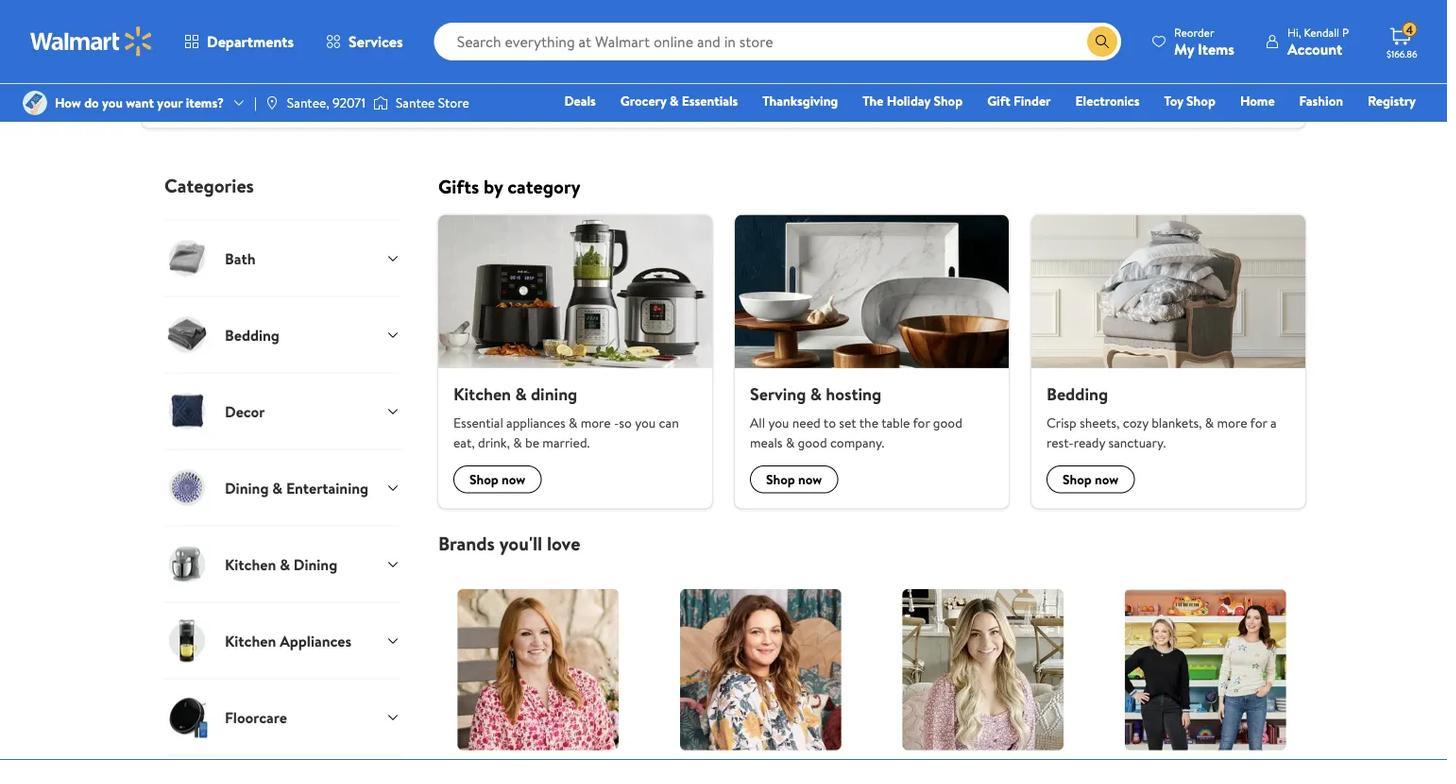 Task type: locate. For each thing, give the bounding box(es) containing it.
registry
[[1203, 54, 1261, 77]]

now down need
[[799, 471, 823, 489]]

0 vertical spatial bedding
[[225, 324, 280, 345]]

name*
[[518, 22, 555, 41]]

 image right "|"
[[264, 95, 280, 111]]

grocery & essentials
[[621, 92, 738, 110]]

more inside bedding crisp sheets, cozy blankets, & more for a rest-ready sanctuary.
[[1218, 413, 1248, 432]]

how do you want your items?
[[55, 94, 224, 112]]

shop
[[934, 92, 963, 110], [1187, 92, 1216, 110], [470, 471, 499, 489], [767, 471, 796, 489], [1063, 471, 1092, 489]]

more inside kitchen & dining essential appliances & more -so you can eat, drink, & be married.
[[581, 413, 611, 432]]

0 horizontal spatial bedding
[[225, 324, 280, 345]]

can
[[659, 413, 679, 432]]

gifts
[[439, 173, 479, 200]]

bedding inside dropdown button
[[225, 324, 280, 345]]

92071
[[333, 94, 366, 112]]

shop now for dining
[[470, 471, 526, 489]]

shop inside kitchen & dining list item
[[470, 471, 499, 489]]

1 horizontal spatial shop now
[[767, 471, 823, 489]]

0 horizontal spatial good
[[798, 433, 828, 452]]

dining down decor at the bottom of page
[[225, 478, 269, 498]]

1 shop now from the left
[[470, 471, 526, 489]]

0 vertical spatial good
[[934, 413, 963, 432]]

for
[[914, 413, 931, 432], [1251, 413, 1268, 432]]

now
[[502, 471, 526, 489], [799, 471, 823, 489], [1096, 471, 1119, 489]]

find registry
[[1166, 54, 1261, 77]]

0 horizontal spatial now
[[502, 471, 526, 489]]

0 horizontal spatial shop now
[[470, 471, 526, 489]]

shop down meals
[[767, 471, 796, 489]]

1 now from the left
[[502, 471, 526, 489]]

dining up appliances
[[294, 554, 338, 575]]

essentials
[[682, 92, 738, 110]]

shop now inside serving & hosting list item
[[767, 471, 823, 489]]

meals
[[750, 433, 783, 452]]

Last name* text field
[[491, 45, 795, 98]]

-
[[614, 413, 619, 432]]

need
[[793, 413, 821, 432]]

3 now from the left
[[1096, 471, 1119, 489]]

gift
[[988, 92, 1011, 110]]

gift finder link
[[979, 91, 1060, 111]]

shop now inside kitchen & dining list item
[[470, 471, 526, 489]]

p
[[1343, 24, 1350, 40]]

shop down drink,
[[470, 471, 499, 489]]

bedding for bedding crisp sheets, cozy blankets, & more for a rest-ready sanctuary.
[[1047, 383, 1109, 406]]

all
[[750, 413, 766, 432]]

you inside serving & hosting all you need to set the table for good meals & good company.
[[769, 413, 790, 432]]

grocery & essentials link
[[612, 91, 747, 111]]

2 more from the left
[[1218, 413, 1248, 432]]

1 for from the left
[[914, 413, 931, 432]]

for left a at the right bottom of page
[[1251, 413, 1268, 432]]

1 horizontal spatial now
[[799, 471, 823, 489]]

fashion
[[1300, 92, 1344, 110]]

rest-
[[1047, 433, 1074, 452]]

walmart image
[[30, 26, 153, 57]]

 image
[[23, 91, 47, 115]]

1 vertical spatial good
[[798, 433, 828, 452]]

0 vertical spatial kitchen
[[454, 383, 511, 406]]

do
[[84, 94, 99, 112]]

1 horizontal spatial for
[[1251, 413, 1268, 432]]

state*
[[817, 22, 853, 41]]

now down be
[[502, 471, 526, 489]]

registry one debit
[[1272, 92, 1417, 137]]

good down need
[[798, 433, 828, 452]]

shop right holiday
[[934, 92, 963, 110]]

you inside kitchen & dining essential appliances & more -so you can eat, drink, & be married.
[[635, 413, 656, 432]]

electronics
[[1076, 92, 1140, 110]]

shop now
[[470, 471, 526, 489], [767, 471, 823, 489], [1063, 471, 1119, 489]]

you right do
[[102, 94, 123, 112]]

2 horizontal spatial now
[[1096, 471, 1119, 489]]

now inside bedding list item
[[1096, 471, 1119, 489]]

1 list from the top
[[427, 215, 1318, 509]]

& up kitchen appliances dropdown button
[[280, 554, 290, 575]]

0 horizontal spatial dining
[[225, 478, 269, 498]]

your
[[157, 94, 183, 112]]

kitchen up kitchen appliances dropdown button
[[225, 554, 276, 575]]

brands
[[439, 530, 495, 557]]

bedding up crisp
[[1047, 383, 1109, 406]]

kitchen for dining
[[225, 554, 276, 575]]

bedding button
[[164, 296, 401, 373]]

1 horizontal spatial dining
[[294, 554, 338, 575]]

departments
[[207, 31, 294, 52]]

you
[[102, 94, 123, 112], [635, 413, 656, 432], [769, 413, 790, 432]]

more left -
[[581, 413, 611, 432]]

bedding
[[225, 324, 280, 345], [1047, 383, 1109, 406]]

married.
[[543, 433, 590, 452]]

1 vertical spatial dining
[[294, 554, 338, 575]]

2 for from the left
[[1251, 413, 1268, 432]]

home link
[[1232, 91, 1284, 111]]

0 horizontal spatial  image
[[264, 95, 280, 111]]

bath
[[225, 248, 256, 269]]

kitchen inside kitchen & dining essential appliances & more -so you can eat, drink, & be married.
[[454, 383, 511, 406]]

registry
[[1369, 92, 1417, 110]]

the
[[860, 413, 879, 432]]

cozy
[[1124, 413, 1149, 432]]

be
[[525, 433, 540, 452]]

1 vertical spatial kitchen
[[225, 554, 276, 575]]

a
[[1271, 413, 1277, 432]]

one
[[1272, 118, 1300, 137]]

now down "ready"
[[1096, 471, 1119, 489]]

shop for bedding
[[1063, 471, 1092, 489]]

now inside serving & hosting list item
[[799, 471, 823, 489]]

kitchen up essential
[[454, 383, 511, 406]]

table
[[882, 413, 911, 432]]

more
[[581, 413, 611, 432], [1218, 413, 1248, 432]]

& right blankets,
[[1206, 413, 1215, 432]]

2 shop now from the left
[[767, 471, 823, 489]]

hi, kendall p account
[[1288, 24, 1350, 59]]

1 horizontal spatial more
[[1218, 413, 1248, 432]]

thanksgiving
[[763, 92, 839, 110]]

0 horizontal spatial for
[[914, 413, 931, 432]]

shop for kitchen & dining
[[470, 471, 499, 489]]

shop now down "ready"
[[1063, 471, 1119, 489]]

my
[[1175, 38, 1195, 59]]

 image
[[373, 94, 388, 112], [264, 95, 280, 111]]

dining
[[531, 383, 578, 406]]

kitchen
[[454, 383, 511, 406], [225, 554, 276, 575], [225, 631, 276, 651]]

good
[[934, 413, 963, 432], [798, 433, 828, 452]]

now for hosting
[[799, 471, 823, 489]]

good right the table
[[934, 413, 963, 432]]

bedding up decor at the bottom of page
[[225, 324, 280, 345]]

bedding list item
[[1021, 215, 1318, 509]]

1 horizontal spatial bedding
[[1047, 383, 1109, 406]]

2 now from the left
[[799, 471, 823, 489]]

holiday
[[887, 92, 931, 110]]

kitchen left appliances
[[225, 631, 276, 651]]

2 list from the top
[[427, 555, 1318, 761]]

shop now down drink,
[[470, 471, 526, 489]]

appliances
[[280, 631, 352, 651]]

kendall
[[1305, 24, 1340, 40]]

shop now for hosting
[[767, 471, 823, 489]]

deals link
[[556, 91, 605, 111]]

shop inside bedding list item
[[1063, 471, 1092, 489]]

search icon image
[[1095, 34, 1111, 49]]

Walmart Site-Wide search field
[[434, 23, 1122, 60]]

bedding inside bedding crisp sheets, cozy blankets, & more for a rest-ready sanctuary.
[[1047, 383, 1109, 406]]

shop inside serving & hosting list item
[[767, 471, 796, 489]]

$166.86
[[1387, 47, 1418, 60]]

shop now inside bedding list item
[[1063, 471, 1119, 489]]

& up the appliances
[[515, 383, 527, 406]]

first
[[164, 22, 191, 41]]

& inside kitchen & dining dropdown button
[[280, 554, 290, 575]]

0 vertical spatial list
[[427, 215, 1318, 509]]

eat,
[[454, 433, 475, 452]]

3 shop now from the left
[[1063, 471, 1119, 489]]

you right the so
[[635, 413, 656, 432]]

services
[[349, 31, 403, 52]]

 image right 92071
[[373, 94, 388, 112]]

category
[[508, 173, 581, 200]]

0 vertical spatial dining
[[225, 478, 269, 498]]

1 horizontal spatial you
[[635, 413, 656, 432]]

1 vertical spatial list
[[427, 555, 1318, 761]]

list containing kitchen & dining
[[427, 215, 1318, 509]]

name
[[194, 22, 226, 41]]

shop down "ready"
[[1063, 471, 1092, 489]]

1 vertical spatial bedding
[[1047, 383, 1109, 406]]

you'll
[[500, 530, 543, 557]]

2 horizontal spatial shop now
[[1063, 471, 1119, 489]]

2 horizontal spatial you
[[769, 413, 790, 432]]

& right the "grocery" at the top of page
[[670, 92, 679, 110]]

1 horizontal spatial  image
[[373, 94, 388, 112]]

more left a at the right bottom of page
[[1218, 413, 1248, 432]]

2 vertical spatial kitchen
[[225, 631, 276, 651]]

0 horizontal spatial more
[[581, 413, 611, 432]]

serving & hosting list item
[[724, 215, 1021, 509]]

for right the table
[[914, 413, 931, 432]]

more for dining
[[581, 413, 611, 432]]

now inside kitchen & dining list item
[[502, 471, 526, 489]]

shop now for sheets,
[[1063, 471, 1119, 489]]

you right all
[[769, 413, 790, 432]]

hi,
[[1288, 24, 1302, 40]]

list
[[427, 215, 1318, 509], [427, 555, 1318, 761]]

& right meals
[[786, 433, 795, 452]]

shop now down meals
[[767, 471, 823, 489]]

& left entertaining
[[272, 478, 283, 498]]

by
[[484, 173, 503, 200]]

account
[[1288, 38, 1343, 59]]

&
[[670, 92, 679, 110], [515, 383, 527, 406], [811, 383, 822, 406], [569, 413, 578, 432], [1206, 413, 1215, 432], [514, 433, 522, 452], [786, 433, 795, 452], [272, 478, 283, 498], [280, 554, 290, 575]]

1 more from the left
[[581, 413, 611, 432]]

drink,
[[478, 433, 510, 452]]



Task type: vqa. For each thing, say whether or not it's contained in the screenshot.
add at the left of page
no



Task type: describe. For each thing, give the bounding box(es) containing it.
santee,
[[287, 94, 330, 112]]

the holiday shop link
[[855, 91, 972, 111]]

more for sheets,
[[1218, 413, 1248, 432]]

so
[[619, 413, 632, 432]]

toy shop
[[1165, 92, 1216, 110]]

now for dining
[[502, 471, 526, 489]]

find registry button
[[1144, 43, 1284, 88]]

thanksgiving link
[[755, 91, 847, 111]]

first name
[[164, 22, 226, 41]]

sheets,
[[1080, 413, 1120, 432]]

the holiday shop
[[863, 92, 963, 110]]

items?
[[186, 94, 224, 112]]

& inside grocery & essentials link
[[670, 92, 679, 110]]

love
[[547, 530, 581, 557]]

blankets,
[[1152, 413, 1203, 432]]

dining & entertaining button
[[164, 449, 401, 526]]

to
[[824, 413, 836, 432]]

for inside bedding crisp sheets, cozy blankets, & more for a rest-ready sanctuary.
[[1251, 413, 1268, 432]]

fashion link
[[1292, 91, 1353, 111]]

& up need
[[811, 383, 822, 406]]

debit
[[1303, 118, 1336, 137]]

kitchen appliances
[[225, 631, 352, 651]]

for inside serving & hosting all you need to set the table for good meals & good company.
[[914, 413, 931, 432]]

& inside bedding crisp sheets, cozy blankets, & more for a rest-ready sanctuary.
[[1206, 413, 1215, 432]]

kitchen & dining essential appliances & more -so you can eat, drink, & be married.
[[454, 383, 679, 452]]

Search search field
[[434, 23, 1122, 60]]

santee store
[[396, 94, 469, 112]]

toy
[[1165, 92, 1184, 110]]

toy shop link
[[1156, 91, 1225, 111]]

 image for santee store
[[373, 94, 388, 112]]

 image for santee, 92071
[[264, 95, 280, 111]]

|
[[254, 94, 257, 112]]

1 horizontal spatial good
[[934, 413, 963, 432]]

kitchen & dining
[[225, 554, 338, 575]]

one debit link
[[1263, 117, 1344, 138]]

& up married.
[[569, 413, 578, 432]]

bedding for bedding
[[225, 324, 280, 345]]

services button
[[310, 19, 419, 64]]

bedding crisp sheets, cozy blankets, & more for a rest-ready sanctuary.
[[1047, 383, 1277, 452]]

finder
[[1014, 92, 1052, 110]]

want
[[126, 94, 154, 112]]

reorder
[[1175, 24, 1215, 40]]

list for brands you'll love
[[427, 555, 1318, 761]]

essential
[[454, 413, 504, 432]]

find
[[1166, 54, 1199, 77]]

entertaining
[[286, 478, 369, 498]]

decor button
[[164, 373, 401, 449]]

hosting
[[826, 383, 882, 406]]

4
[[1407, 21, 1414, 38]]

First name text field
[[164, 45, 468, 98]]

list for gifts by category
[[427, 215, 1318, 509]]

bath button
[[164, 220, 401, 296]]

santee, 92071
[[287, 94, 366, 112]]

appliances
[[507, 413, 566, 432]]

store
[[438, 94, 469, 112]]

floorcare
[[225, 707, 287, 728]]

home
[[1241, 92, 1276, 110]]

& left be
[[514, 433, 522, 452]]

0 horizontal spatial you
[[102, 94, 123, 112]]

ready
[[1074, 433, 1106, 452]]

deals
[[565, 92, 596, 110]]

how
[[55, 94, 81, 112]]

kitchen for dining
[[454, 383, 511, 406]]

serving & hosting all you need to set the table for good meals & good company.
[[750, 383, 963, 452]]

registry link
[[1360, 91, 1425, 111]]

now for sheets,
[[1096, 471, 1119, 489]]

departments button
[[168, 19, 310, 64]]

floorcare button
[[164, 679, 401, 756]]

last
[[491, 22, 515, 41]]

kitchen & dining list item
[[427, 215, 724, 509]]

walmart+ link
[[1352, 117, 1425, 138]]

electronics link
[[1068, 91, 1149, 111]]

kitchen & dining button
[[164, 526, 401, 603]]

brands you'll love
[[439, 530, 581, 557]]

shop for serving & hosting
[[767, 471, 796, 489]]

gifts by category
[[439, 173, 581, 200]]

grocery
[[621, 92, 667, 110]]

sanctuary.
[[1109, 433, 1167, 452]]

dining & entertaining
[[225, 478, 369, 498]]

& inside the dining & entertaining dropdown button
[[272, 478, 283, 498]]

santee
[[396, 94, 435, 112]]

last name*
[[491, 22, 555, 41]]

categories
[[164, 172, 254, 198]]

gift finder
[[988, 92, 1052, 110]]

reorder my items
[[1175, 24, 1235, 59]]

shop right toy
[[1187, 92, 1216, 110]]

set
[[840, 413, 857, 432]]

the
[[863, 92, 884, 110]]

decor
[[225, 401, 265, 422]]



